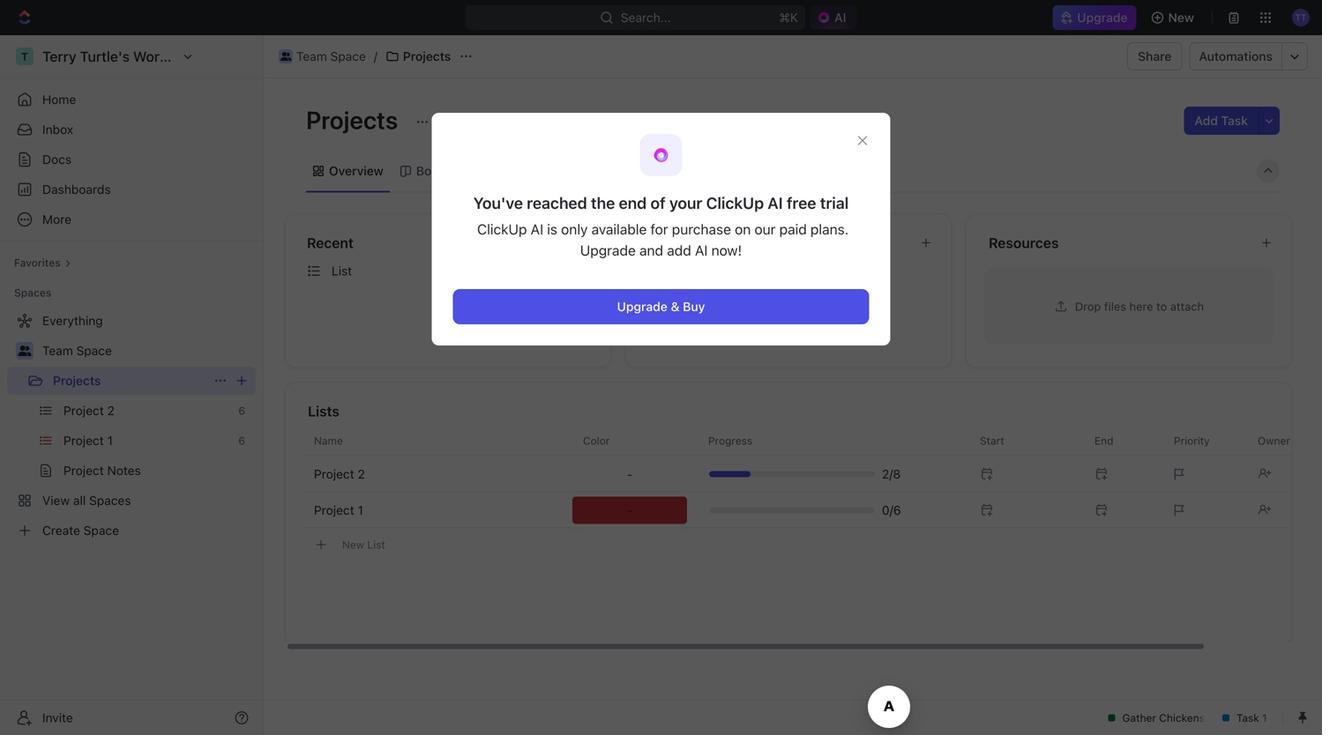 Task type: locate. For each thing, give the bounding box(es) containing it.
1 vertical spatial clickup
[[477, 221, 527, 238]]

project left 2
[[314, 467, 354, 482]]

0 horizontal spatial team
[[42, 344, 73, 358]]

list inside new list button
[[367, 539, 385, 551]]

projects link
[[381, 46, 455, 67], [53, 367, 206, 395]]

new up share
[[1168, 10, 1194, 25]]

1 vertical spatial upgrade
[[580, 242, 636, 259]]

trial
[[820, 194, 849, 213]]

paid
[[779, 221, 807, 238]]

team
[[296, 49, 327, 64], [42, 344, 73, 358]]

resources button
[[988, 232, 1246, 254]]

here
[[1130, 300, 1153, 313]]

2 vertical spatial upgrade
[[617, 299, 668, 314]]

list down project 1 link
[[367, 539, 385, 551]]

upgrade for upgrade & buy
[[617, 299, 668, 314]]

0 vertical spatial new
[[1168, 10, 1194, 25]]

1 vertical spatial new
[[342, 539, 364, 551]]

color button
[[572, 427, 687, 455]]

1 horizontal spatial ai
[[695, 242, 708, 259]]

team right user group icon
[[296, 49, 327, 64]]

0 horizontal spatial team space
[[42, 344, 112, 358]]

the
[[591, 194, 615, 213]]

upgrade up "share" button on the top right of page
[[1077, 10, 1128, 25]]

1 vertical spatial list
[[367, 539, 385, 551]]

project left 1 in the left of the page
[[314, 503, 354, 518]]

add task
[[1195, 113, 1248, 128]]

2 project from the top
[[314, 503, 354, 518]]

0 horizontal spatial docs
[[42, 152, 71, 167]]

1 vertical spatial space
[[76, 344, 112, 358]]

attach
[[1170, 300, 1204, 313]]

dashboards
[[42, 182, 111, 197]]

board
[[416, 164, 451, 178]]

owner button
[[1247, 427, 1322, 455]]

upgrade left &
[[617, 299, 668, 314]]

on
[[735, 221, 751, 238]]

only
[[561, 221, 588, 238]]

new list button
[[303, 530, 1322, 561]]

new
[[1168, 10, 1194, 25], [342, 539, 364, 551]]

project 2
[[314, 467, 365, 482]]

project
[[314, 467, 354, 482], [314, 503, 354, 518]]

clickup down you've
[[477, 221, 527, 238]]

upgrade & buy
[[617, 299, 705, 314]]

0 vertical spatial team space link
[[274, 46, 370, 67]]

and
[[640, 242, 663, 259]]

1 horizontal spatial new
[[1168, 10, 1194, 25]]

gantt
[[622, 164, 655, 178]]

space left the /
[[330, 49, 366, 64]]

ai down purchase
[[695, 242, 708, 259]]

1 vertical spatial team space
[[42, 344, 112, 358]]

clickup
[[706, 194, 764, 213], [477, 221, 527, 238]]

list down recent
[[332, 264, 352, 278]]

⌘k
[[779, 10, 798, 25]]

2
[[358, 467, 365, 482]]

1 vertical spatial docs
[[647, 235, 681, 251]]

0 vertical spatial team space
[[296, 49, 366, 64]]

0 vertical spatial list
[[332, 264, 352, 278]]

team right user group image
[[42, 344, 73, 358]]

1 project from the top
[[314, 467, 354, 482]]

task
[[1221, 113, 1248, 128]]

0 vertical spatial docs
[[42, 152, 71, 167]]

upgrade for upgrade
[[1077, 10, 1128, 25]]

add task button
[[1184, 107, 1259, 135]]

ai left is
[[531, 221, 543, 238]]

ai
[[768, 194, 783, 213], [531, 221, 543, 238], [695, 242, 708, 259]]

space right user group image
[[76, 344, 112, 358]]

0 horizontal spatial projects link
[[53, 367, 206, 395]]

space
[[330, 49, 366, 64], [76, 344, 112, 358]]

team space link
[[274, 46, 370, 67], [42, 337, 252, 365]]

0 vertical spatial project
[[314, 467, 354, 482]]

docs inside sidebar navigation
[[42, 152, 71, 167]]

0 horizontal spatial space
[[76, 344, 112, 358]]

files
[[1104, 300, 1126, 313]]

1 horizontal spatial space
[[330, 49, 366, 64]]

0 horizontal spatial list
[[332, 264, 352, 278]]

upgrade link
[[1053, 5, 1137, 30]]

inbox
[[42, 122, 73, 137]]

1 horizontal spatial docs
[[647, 235, 681, 251]]

0 vertical spatial space
[[330, 49, 366, 64]]

board link
[[413, 159, 451, 183]]

team space
[[296, 49, 366, 64], [42, 344, 112, 358]]

0 vertical spatial projects link
[[381, 46, 455, 67]]

team inside sidebar navigation
[[42, 344, 73, 358]]

search...
[[621, 10, 671, 25]]

0 horizontal spatial new
[[342, 539, 364, 551]]

1
[[358, 503, 363, 518]]

1 vertical spatial team space link
[[42, 337, 252, 365]]

recent
[[307, 235, 354, 251]]

1 horizontal spatial list
[[367, 539, 385, 551]]

for
[[651, 221, 668, 238]]

sidebar navigation
[[0, 35, 264, 736]]

clickup up on
[[706, 194, 764, 213]]

lists
[[308, 403, 340, 420]]

start button
[[969, 427, 1084, 455]]

progress button
[[698, 427, 959, 455]]

1 vertical spatial project
[[314, 503, 354, 518]]

new down 1 in the left of the page
[[342, 539, 364, 551]]

2 horizontal spatial ai
[[768, 194, 783, 213]]

0 horizontal spatial clickup
[[477, 221, 527, 238]]

plans.
[[811, 221, 849, 238]]

provide link
[[640, 285, 944, 314]]

invite
[[42, 711, 73, 726]]

upgrade inside button
[[617, 299, 668, 314]]

projects link inside sidebar navigation
[[53, 367, 206, 395]]

inbox link
[[7, 116, 256, 144]]

tree
[[7, 307, 256, 545]]

1 horizontal spatial clickup
[[706, 194, 764, 213]]

team space right user group image
[[42, 344, 112, 358]]

0 vertical spatial ai
[[768, 194, 783, 213]]

name
[[314, 435, 343, 447]]

1 vertical spatial team
[[42, 344, 73, 358]]

upgrade
[[1077, 10, 1128, 25], [580, 242, 636, 259], [617, 299, 668, 314]]

projects inside sidebar navigation
[[53, 374, 101, 388]]

1 horizontal spatial team space
[[296, 49, 366, 64]]

1 vertical spatial projects
[[306, 105, 403, 135]]

0 vertical spatial clickup
[[706, 194, 764, 213]]

share button
[[1127, 42, 1182, 71]]

our
[[755, 221, 776, 238]]

1 vertical spatial ai
[[531, 221, 543, 238]]

0 vertical spatial team
[[296, 49, 327, 64]]

2 vertical spatial projects
[[53, 374, 101, 388]]

list link
[[300, 257, 603, 285]]

0 vertical spatial upgrade
[[1077, 10, 1128, 25]]

projects
[[403, 49, 451, 64], [306, 105, 403, 135], [53, 374, 101, 388]]

new for new
[[1168, 10, 1194, 25]]

favorites button
[[7, 252, 78, 273]]

project for project 1
[[314, 503, 354, 518]]

home
[[42, 92, 76, 107]]

list
[[332, 264, 352, 278], [367, 539, 385, 551]]

automations button
[[1190, 43, 1282, 70]]

tree containing team space
[[7, 307, 256, 545]]

you've reached the end of your clickup ai free trial clickup ai is only available for purchase on our paid plans. upgrade and add ai now!
[[473, 194, 849, 259]]

0/6
[[882, 503, 901, 518]]

tree inside sidebar navigation
[[7, 307, 256, 545]]

ai left free
[[768, 194, 783, 213]]

1 vertical spatial projects link
[[53, 367, 206, 395]]

0 horizontal spatial ai
[[531, 221, 543, 238]]

team space left the /
[[296, 49, 366, 64]]

end button
[[1084, 427, 1163, 455]]

you've
[[473, 194, 523, 213]]

upgrade down the available
[[580, 242, 636, 259]]

docs
[[42, 152, 71, 167], [647, 235, 681, 251]]

new for new list
[[342, 539, 364, 551]]

available
[[592, 221, 647, 238]]



Task type: describe. For each thing, give the bounding box(es) containing it.
upgrade & buy button
[[453, 289, 869, 325]]

0 vertical spatial projects
[[403, 49, 451, 64]]

overview link
[[325, 159, 384, 183]]

&
[[671, 299, 680, 314]]

0 horizontal spatial team space link
[[42, 337, 252, 365]]

add
[[1195, 113, 1218, 128]]

resources
[[989, 235, 1059, 251]]

new button
[[1144, 4, 1205, 32]]

priority
[[1174, 435, 1210, 447]]

purchase
[[672, 221, 731, 238]]

2 vertical spatial ai
[[695, 242, 708, 259]]

name button
[[303, 427, 572, 455]]

overview
[[329, 164, 384, 178]]

is
[[547, 221, 557, 238]]

drop
[[1075, 300, 1101, 313]]

you've reached the end of your clickup ai free trial dialog
[[432, 113, 890, 346]]

project for project 2
[[314, 467, 354, 482]]

share
[[1138, 49, 1172, 64]]

add
[[667, 242, 691, 259]]

to
[[1157, 300, 1167, 313]]

drop files here to attach
[[1075, 300, 1204, 313]]

now!
[[711, 242, 742, 259]]

2/8
[[882, 467, 901, 482]]

color
[[583, 435, 610, 447]]

free
[[787, 194, 816, 213]]

space inside sidebar navigation
[[76, 344, 112, 358]]

favorites
[[14, 257, 61, 269]]

buy
[[683, 299, 705, 314]]

team space inside sidebar navigation
[[42, 344, 112, 358]]

of
[[651, 194, 666, 213]]

automations
[[1199, 49, 1273, 64]]

list inside list link
[[332, 264, 352, 278]]

/
[[374, 49, 377, 64]]

1 horizontal spatial team
[[296, 49, 327, 64]]

your
[[669, 194, 703, 213]]

1 horizontal spatial team space link
[[274, 46, 370, 67]]

user group image
[[280, 52, 291, 61]]

progress
[[708, 435, 753, 447]]

docs link
[[7, 146, 256, 174]]

end
[[619, 194, 647, 213]]

project 1 link
[[303, 494, 572, 528]]

dashboards link
[[7, 176, 256, 204]]

upgrade inside you've reached the end of your clickup ai free trial clickup ai is only available for purchase on our paid plans. upgrade and add ai now!
[[580, 242, 636, 259]]

lists button
[[307, 401, 1271, 422]]

home link
[[7, 86, 256, 114]]

user group image
[[18, 346, 31, 356]]

spaces
[[14, 287, 51, 299]]

1 horizontal spatial projects link
[[381, 46, 455, 67]]

owner
[[1258, 435, 1290, 447]]

project 1
[[314, 503, 363, 518]]

new list
[[342, 539, 385, 551]]

project 2 link
[[303, 457, 572, 492]]

reached
[[527, 194, 587, 213]]

provide
[[672, 292, 715, 307]]

end
[[1095, 435, 1114, 447]]

gantt link
[[619, 159, 655, 183]]

priority button
[[1163, 427, 1247, 455]]

start
[[980, 435, 1004, 447]]



Task type: vqa. For each thing, say whether or not it's contained in the screenshot.
drumstick bite image
no



